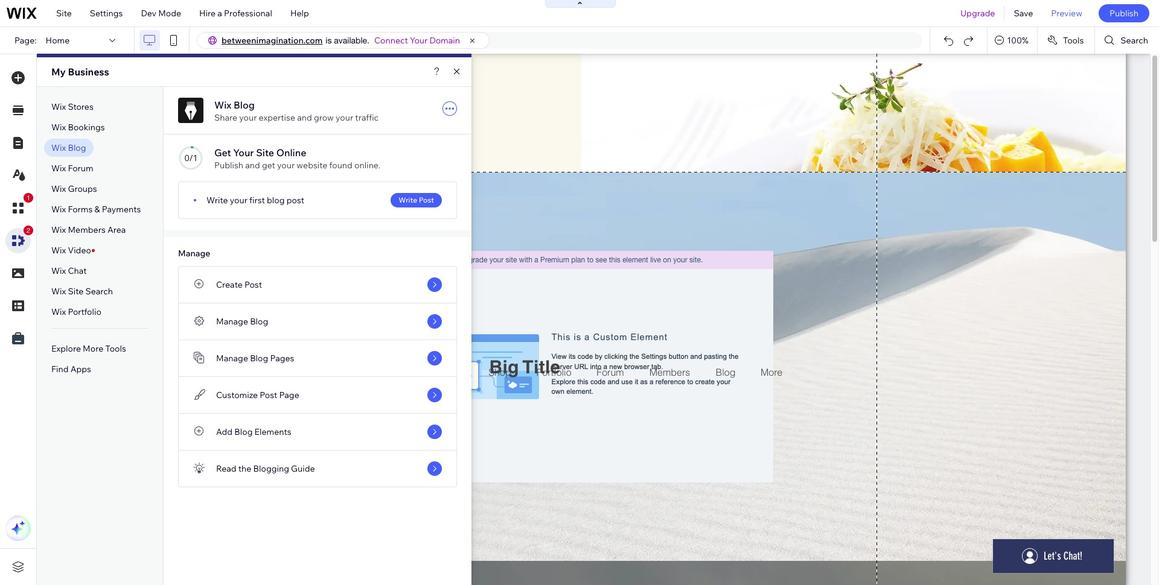 Task type: describe. For each thing, give the bounding box(es) containing it.
2 vertical spatial site
[[68, 286, 83, 297]]

wix for wix site search
[[51, 286, 66, 297]]

write for write your first blog post
[[207, 195, 228, 206]]

wix forms & payments
[[51, 204, 141, 215]]

your right grow
[[336, 112, 353, 123]]

area
[[107, 225, 126, 236]]

your inside get your site online publish and get your website found online.
[[277, 160, 295, 171]]

members
[[68, 225, 106, 236]]

my
[[51, 66, 66, 78]]

wix for wix chat
[[51, 266, 66, 277]]

add
[[216, 427, 233, 438]]

chat
[[68, 266, 87, 277]]

search inside search button
[[1121, 35, 1149, 46]]

wix for wix portfolio
[[51, 307, 66, 318]]

site inside get your site online publish and get your website found online.
[[256, 147, 274, 159]]

2
[[27, 227, 30, 234]]

add blog elements
[[216, 427, 292, 438]]

read the blogging guide
[[216, 464, 315, 475]]

and for your
[[245, 160, 260, 171]]

manage blog
[[216, 316, 268, 327]]

wix forum
[[51, 163, 93, 174]]

website
[[297, 160, 328, 171]]

create post
[[216, 280, 262, 291]]

blog
[[267, 195, 285, 206]]

post for customize
[[260, 390, 277, 401]]

wix for wix stores
[[51, 101, 66, 112]]

wix for wix bookings
[[51, 122, 66, 133]]

100% button
[[988, 27, 1038, 54]]

the
[[238, 464, 251, 475]]

and for blog
[[297, 112, 312, 123]]

payments
[[102, 204, 141, 215]]

post for write
[[419, 196, 434, 205]]

blog for manage blog pages
[[250, 353, 268, 364]]

wix for wix video
[[51, 245, 66, 256]]

wix for wix blog share your expertise and grow your traffic
[[214, 99, 232, 111]]

is available. connect your domain
[[326, 35, 460, 46]]

your inside get your site online publish and get your website found online.
[[233, 147, 254, 159]]

traffic
[[355, 112, 379, 123]]

page
[[279, 390, 299, 401]]

share
[[214, 112, 237, 123]]

guide
[[291, 464, 315, 475]]

home
[[46, 35, 70, 46]]

tools inside button
[[1064, 35, 1084, 46]]

tools button
[[1038, 27, 1095, 54]]

100%
[[1008, 35, 1029, 46]]

online
[[276, 147, 307, 159]]

wix blog share your expertise and grow your traffic
[[214, 99, 379, 123]]

manage for manage blog pages
[[216, 353, 248, 364]]

elements
[[255, 427, 292, 438]]

wix groups
[[51, 184, 97, 194]]

explore
[[51, 344, 81, 355]]

found
[[329, 160, 353, 171]]

wix bookings
[[51, 122, 105, 133]]

apps
[[70, 364, 91, 375]]

1 horizontal spatial your
[[410, 35, 428, 46]]

&
[[95, 204, 100, 215]]

settings
[[90, 8, 123, 19]]

publish inside button
[[1110, 8, 1139, 19]]

0/1
[[184, 153, 197, 164]]

your right share
[[239, 112, 257, 123]]

1
[[27, 194, 30, 202]]

manage for manage
[[178, 248, 210, 259]]

business
[[68, 66, 109, 78]]

search button
[[1096, 27, 1160, 54]]

forum
[[68, 163, 93, 174]]

wix blog image
[[178, 98, 204, 123]]

dev mode
[[141, 8, 181, 19]]

is
[[326, 36, 332, 45]]

professional
[[224, 8, 272, 19]]

2 button
[[5, 226, 33, 254]]

wix for wix blog
[[51, 143, 66, 153]]

1 button
[[5, 193, 33, 221]]

your left first
[[230, 195, 248, 206]]

blogging
[[253, 464, 289, 475]]

grow
[[314, 112, 334, 123]]

1 vertical spatial search
[[85, 286, 113, 297]]

available.
[[334, 36, 370, 45]]

write post
[[399, 196, 434, 205]]



Task type: locate. For each thing, give the bounding box(es) containing it.
wix
[[214, 99, 232, 111], [51, 101, 66, 112], [51, 122, 66, 133], [51, 143, 66, 153], [51, 163, 66, 174], [51, 184, 66, 194], [51, 204, 66, 215], [51, 225, 66, 236], [51, 245, 66, 256], [51, 266, 66, 277], [51, 286, 66, 297], [51, 307, 66, 318]]

publish up search button
[[1110, 8, 1139, 19]]

expertise
[[259, 112, 295, 123]]

mode
[[158, 8, 181, 19]]

domain
[[430, 35, 460, 46]]

manage blog pages
[[216, 353, 294, 364]]

find apps
[[51, 364, 91, 375]]

tools down preview
[[1064, 35, 1084, 46]]

write inside button
[[399, 196, 417, 205]]

your
[[239, 112, 257, 123], [336, 112, 353, 123], [277, 160, 295, 171], [230, 195, 248, 206]]

pages
[[270, 353, 294, 364]]

more
[[83, 344, 103, 355]]

wix video
[[51, 245, 91, 256]]

1 vertical spatial manage
[[216, 316, 248, 327]]

1 horizontal spatial and
[[297, 112, 312, 123]]

blog up manage blog pages on the left of the page
[[250, 316, 268, 327]]

wix site search
[[51, 286, 113, 297]]

a
[[218, 8, 222, 19]]

wix for wix members area
[[51, 225, 66, 236]]

customize post page
[[216, 390, 299, 401]]

wix for wix groups
[[51, 184, 66, 194]]

2 vertical spatial manage
[[216, 353, 248, 364]]

publish button
[[1099, 4, 1150, 22]]

site up wix portfolio at the left of page
[[68, 286, 83, 297]]

1 vertical spatial tools
[[105, 344, 126, 355]]

preview button
[[1043, 0, 1092, 27]]

wix left groups
[[51, 184, 66, 194]]

create
[[216, 280, 243, 291]]

tools right more
[[105, 344, 126, 355]]

site up home
[[56, 8, 72, 19]]

wix left chat
[[51, 266, 66, 277]]

wix left video
[[51, 245, 66, 256]]

wix down the wix chat
[[51, 286, 66, 297]]

0 vertical spatial your
[[410, 35, 428, 46]]

wix up share
[[214, 99, 232, 111]]

1 horizontal spatial tools
[[1064, 35, 1084, 46]]

and left grow
[[297, 112, 312, 123]]

blog for wix blog
[[68, 143, 86, 153]]

site up the get
[[256, 147, 274, 159]]

find
[[51, 364, 69, 375]]

blog inside "wix blog share your expertise and grow your traffic"
[[234, 99, 255, 111]]

site
[[56, 8, 72, 19], [256, 147, 274, 159], [68, 286, 83, 297]]

hire a professional
[[199, 8, 272, 19]]

search
[[1121, 35, 1149, 46], [85, 286, 113, 297]]

wix blog
[[51, 143, 86, 153]]

wix inside "wix blog share your expertise and grow your traffic"
[[214, 99, 232, 111]]

0 vertical spatial and
[[297, 112, 312, 123]]

and inside get your site online publish and get your website found online.
[[245, 160, 260, 171]]

your right get
[[233, 147, 254, 159]]

1 vertical spatial your
[[233, 147, 254, 159]]

wix stores
[[51, 101, 93, 112]]

0 horizontal spatial your
[[233, 147, 254, 159]]

blog right the add
[[235, 427, 253, 438]]

0 vertical spatial post
[[419, 196, 434, 205]]

bookings
[[68, 122, 105, 133]]

your
[[410, 35, 428, 46], [233, 147, 254, 159]]

1 horizontal spatial write
[[399, 196, 417, 205]]

get your site online publish and get your website found online.
[[214, 147, 381, 171]]

wix up wix video
[[51, 225, 66, 236]]

wix up wix forum
[[51, 143, 66, 153]]

blog for wix blog share your expertise and grow your traffic
[[234, 99, 255, 111]]

0 horizontal spatial and
[[245, 160, 260, 171]]

connect
[[374, 35, 408, 46]]

1 vertical spatial post
[[245, 280, 262, 291]]

search up portfolio
[[85, 286, 113, 297]]

my business
[[51, 66, 109, 78]]

wix for wix forms & payments
[[51, 204, 66, 215]]

wix chat
[[51, 266, 87, 277]]

and left the get
[[245, 160, 260, 171]]

save
[[1014, 8, 1034, 19]]

0 vertical spatial tools
[[1064, 35, 1084, 46]]

2 vertical spatial post
[[260, 390, 277, 401]]

portfolio
[[68, 307, 101, 318]]

wix left forms
[[51, 204, 66, 215]]

read
[[216, 464, 237, 475]]

wix left stores
[[51, 101, 66, 112]]

forms
[[68, 204, 93, 215]]

wix left forum
[[51, 163, 66, 174]]

online.
[[355, 160, 381, 171]]

post inside button
[[419, 196, 434, 205]]

your down online
[[277, 160, 295, 171]]

0/1 progress bar
[[178, 146, 204, 171]]

first
[[249, 195, 265, 206]]

publish inside get your site online publish and get your website found online.
[[214, 160, 243, 171]]

publish down get
[[214, 160, 243, 171]]

blog up share
[[234, 99, 255, 111]]

blog
[[234, 99, 255, 111], [68, 143, 86, 153], [250, 316, 268, 327], [250, 353, 268, 364], [235, 427, 253, 438]]

0 horizontal spatial publish
[[214, 160, 243, 171]]

0 vertical spatial publish
[[1110, 8, 1139, 19]]

post
[[287, 195, 304, 206]]

0 horizontal spatial write
[[207, 195, 228, 206]]

0 horizontal spatial tools
[[105, 344, 126, 355]]

wix up wix blog
[[51, 122, 66, 133]]

dev
[[141, 8, 156, 19]]

stores
[[68, 101, 93, 112]]

1 vertical spatial and
[[245, 160, 260, 171]]

wix portfolio
[[51, 307, 101, 318]]

0 vertical spatial manage
[[178, 248, 210, 259]]

publish
[[1110, 8, 1139, 19], [214, 160, 243, 171]]

1 horizontal spatial publish
[[1110, 8, 1139, 19]]

and
[[297, 112, 312, 123], [245, 160, 260, 171]]

0 vertical spatial site
[[56, 8, 72, 19]]

blog for add blog elements
[[235, 427, 253, 438]]

blog left pages
[[250, 353, 268, 364]]

your left "domain"
[[410, 35, 428, 46]]

video
[[68, 245, 91, 256]]

post
[[419, 196, 434, 205], [245, 280, 262, 291], [260, 390, 277, 401]]

wix members area
[[51, 225, 126, 236]]

tools
[[1064, 35, 1084, 46], [105, 344, 126, 355]]

1 horizontal spatial search
[[1121, 35, 1149, 46]]

1 vertical spatial site
[[256, 147, 274, 159]]

save button
[[1005, 0, 1043, 27]]

0 vertical spatial search
[[1121, 35, 1149, 46]]

help
[[290, 8, 309, 19]]

hire
[[199, 8, 216, 19]]

wix left portfolio
[[51, 307, 66, 318]]

manage for manage blog
[[216, 316, 248, 327]]

and inside "wix blog share your expertise and grow your traffic"
[[297, 112, 312, 123]]

betweenimagination.com
[[222, 35, 323, 46]]

preview
[[1052, 8, 1083, 19]]

upgrade
[[961, 8, 996, 19]]

search down publish button
[[1121, 35, 1149, 46]]

get
[[214, 147, 231, 159]]

customize
[[216, 390, 258, 401]]

explore more tools
[[51, 344, 126, 355]]

write your first blog post
[[207, 195, 304, 206]]

1 vertical spatial publish
[[214, 160, 243, 171]]

post for create
[[245, 280, 262, 291]]

0 horizontal spatial search
[[85, 286, 113, 297]]

blog down wix bookings
[[68, 143, 86, 153]]

groups
[[68, 184, 97, 194]]

wix for wix forum
[[51, 163, 66, 174]]

write for write post
[[399, 196, 417, 205]]

write
[[207, 195, 228, 206], [399, 196, 417, 205]]

write post button
[[391, 193, 442, 208]]

blog for manage blog
[[250, 316, 268, 327]]

get
[[262, 160, 275, 171]]



Task type: vqa. For each thing, say whether or not it's contained in the screenshot.
Site Pages and Menu
no



